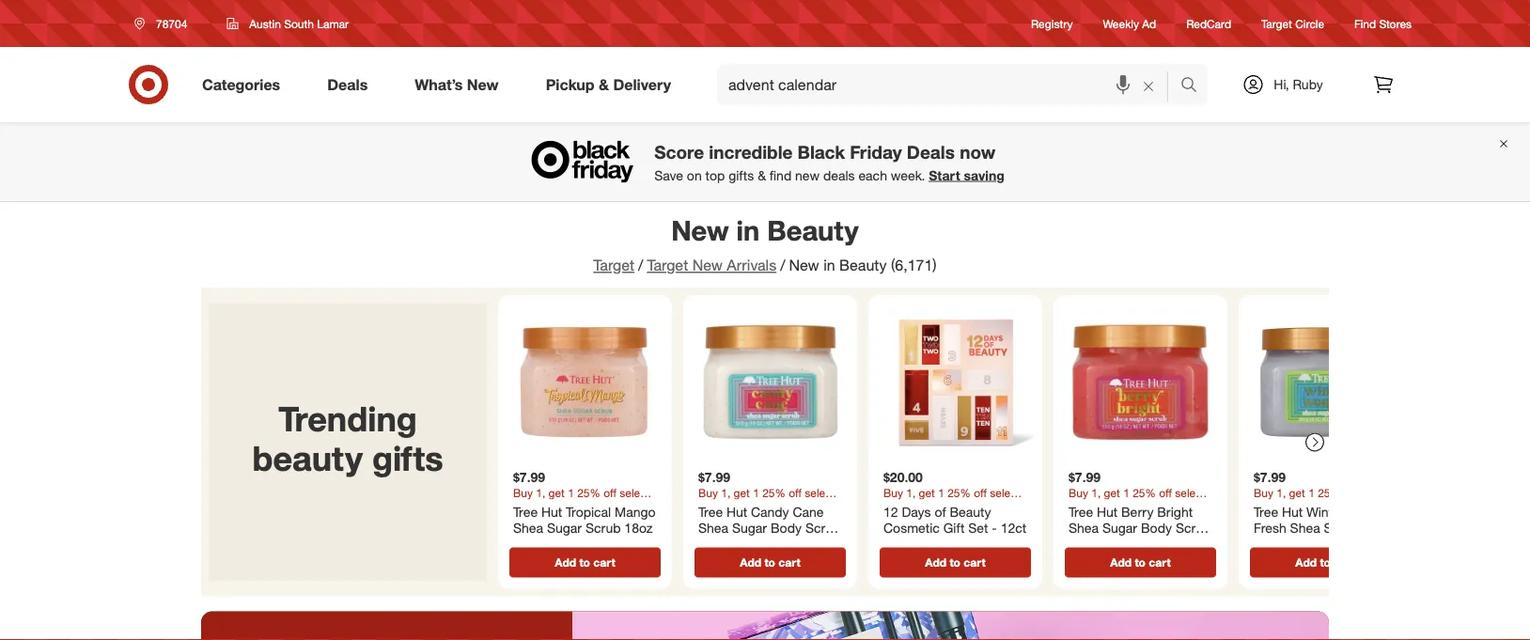 Task type: locate. For each thing, give the bounding box(es) containing it.
(6,171)
[[891, 256, 937, 274]]

new in beauty target / target new arrivals / new in beauty (6,171)
[[593, 213, 937, 274]]

tree hut winter wonder fresh shea sugar body scrub - 18oz image
[[1246, 302, 1405, 461]]

2 shea from the left
[[698, 520, 728, 536]]

shea left the candy
[[698, 520, 728, 536]]

1 $7.99 from the left
[[513, 469, 545, 485]]

top
[[705, 167, 725, 183]]

4 to from the left
[[1135, 555, 1146, 569]]

scrub inside tree hut candy cane shea sugar body scrub - 18oz
[[805, 520, 841, 536]]

sugar for berry
[[1102, 520, 1137, 536]]

$7.99 up fresh
[[1254, 469, 1286, 485]]

add for winter
[[1295, 555, 1317, 569]]

sugar left bright
[[1102, 520, 1137, 536]]

redcard link
[[1186, 15, 1231, 32]]

lamar
[[317, 16, 349, 31]]

1 hut from the left
[[541, 503, 562, 520]]

add to cart button for tropical
[[509, 547, 661, 577]]

78704 button
[[122, 7, 207, 40]]

shea left tropical
[[513, 520, 543, 536]]

1 shea from the left
[[513, 520, 543, 536]]

tree inside tree hut winter wonder fresh shea sugar body scrub - 18oz
[[1254, 503, 1278, 520]]

2 tree from the left
[[698, 503, 723, 520]]

new left arrivals
[[692, 256, 723, 274]]

tree hut tropical mango shea sugar scrub 18oz
[[513, 503, 656, 536]]

to down tree hut winter wonder fresh shea sugar body scrub - 18oz
[[1320, 555, 1331, 569]]

tree hut winter wonder fresh shea sugar body scrub - 18oz
[[1254, 503, 1394, 552]]

set
[[968, 520, 988, 536]]

3 add to cart from the left
[[925, 555, 986, 569]]

cane
[[793, 503, 824, 520]]

beauty down new
[[767, 213, 859, 247]]

0 vertical spatial &
[[599, 75, 609, 94]]

in
[[736, 213, 760, 247], [823, 256, 835, 274]]

sugar inside tree hut candy cane shea sugar body scrub - 18oz
[[732, 520, 767, 536]]

add down tree hut berry bright shea sugar body scrub - 18oz
[[1110, 555, 1132, 569]]

3 cart from the left
[[964, 555, 986, 569]]

$7.99 for tree hut tropical mango shea sugar scrub 18oz
[[513, 469, 545, 485]]

1 cart from the left
[[593, 555, 615, 569]]

1 horizontal spatial target
[[647, 256, 688, 274]]

add down tree hut candy cane shea sugar body scrub - 18oz at the bottom of the page
[[740, 555, 761, 569]]

deals up start
[[907, 141, 955, 163]]

1 add to cart from the left
[[555, 555, 615, 569]]

add to cart down tree hut candy cane shea sugar body scrub - 18oz at the bottom of the page
[[740, 555, 800, 569]]

categories
[[202, 75, 280, 94]]

- inside tree hut candy cane shea sugar body scrub - 18oz
[[698, 536, 703, 552]]

tree hut berry bright shea sugar body scrub - 18oz image
[[1061, 302, 1220, 461]]

friday
[[850, 141, 902, 163]]

& right pickup
[[599, 75, 609, 94]]

4 hut from the left
[[1282, 503, 1303, 520]]

save
[[654, 167, 683, 183]]

2 to from the left
[[764, 555, 775, 569]]

1 add from the left
[[555, 555, 576, 569]]

sugar
[[547, 520, 582, 536], [732, 520, 767, 536], [1102, 520, 1137, 536], [1324, 520, 1359, 536]]

berry
[[1121, 503, 1154, 520]]

5 add to cart button from the left
[[1250, 547, 1401, 577]]

18oz inside tree hut winter wonder fresh shea sugar body scrub - 18oz
[[1301, 536, 1330, 552]]

sugar inside tree hut berry bright shea sugar body scrub - 18oz
[[1102, 520, 1137, 536]]

to
[[579, 555, 590, 569], [764, 555, 775, 569], [950, 555, 960, 569], [1135, 555, 1146, 569], [1320, 555, 1331, 569]]

score
[[654, 141, 704, 163]]

in up arrivals
[[736, 213, 760, 247]]

cart for bright
[[1149, 555, 1171, 569]]

stores
[[1379, 16, 1412, 30]]

new
[[467, 75, 499, 94], [671, 213, 729, 247], [692, 256, 723, 274], [789, 256, 819, 274]]

body
[[771, 520, 802, 536], [1141, 520, 1172, 536], [1362, 520, 1393, 536]]

& inside score incredible black friday deals now save on top gifts & find new deals each week. start saving
[[758, 167, 766, 183]]

3 sugar from the left
[[1102, 520, 1137, 536]]

$7.99 up tree hut berry bright shea sugar body scrub - 18oz
[[1069, 469, 1101, 485]]

cart down tree hut tropical mango shea sugar scrub 18oz
[[593, 555, 615, 569]]

4 $7.99 from the left
[[1254, 469, 1286, 485]]

shea for tree hut berry bright shea sugar body scrub - 18oz
[[1069, 520, 1099, 536]]

3 tree from the left
[[1069, 503, 1093, 520]]

fresh
[[1254, 520, 1286, 536]]

tree inside tree hut berry bright shea sugar body scrub - 18oz
[[1069, 503, 1093, 520]]

3 body from the left
[[1362, 520, 1393, 536]]

hut inside tree hut berry bright shea sugar body scrub - 18oz
[[1097, 503, 1118, 520]]

1 body from the left
[[771, 520, 802, 536]]

4 add from the left
[[1110, 555, 1132, 569]]

0 horizontal spatial target
[[593, 256, 634, 274]]

shea for tree hut candy cane shea sugar body scrub - 18oz
[[698, 520, 728, 536]]

add to cart
[[555, 555, 615, 569], [740, 555, 800, 569], [925, 555, 986, 569], [1110, 555, 1171, 569], [1295, 555, 1356, 569]]

sugar left cane
[[732, 520, 767, 536]]

tree hut candy cane shea sugar body scrub - 18oz
[[698, 503, 841, 552]]

to down tree hut candy cane shea sugar body scrub - 18oz at the bottom of the page
[[764, 555, 775, 569]]

add to cart button down tree hut tropical mango shea sugar scrub 18oz
[[509, 547, 661, 577]]

sugar inside tree hut tropical mango shea sugar scrub 18oz
[[547, 520, 582, 536]]

hut
[[541, 503, 562, 520], [727, 503, 747, 520], [1097, 503, 1118, 520], [1282, 503, 1303, 520]]

2 hut from the left
[[727, 503, 747, 520]]

3 add to cart button from the left
[[880, 547, 1031, 577]]

2 add to cart button from the left
[[695, 547, 846, 577]]

$7.99 up tree hut tropical mango shea sugar scrub 18oz
[[513, 469, 545, 485]]

circle
[[1295, 16, 1324, 30]]

cart for wonder
[[1334, 555, 1356, 569]]

1 tree from the left
[[513, 503, 538, 520]]

cart down tree hut winter wonder fresh shea sugar body scrub - 18oz
[[1334, 555, 1356, 569]]

body inside tree hut winter wonder fresh shea sugar body scrub - 18oz
[[1362, 520, 1393, 536]]

& left find
[[758, 167, 766, 183]]

add to cart down gift
[[925, 555, 986, 569]]

hut left winter
[[1282, 503, 1303, 520]]

-
[[992, 520, 997, 536], [698, 536, 703, 552], [1069, 536, 1074, 552], [1293, 536, 1298, 552]]

0 vertical spatial in
[[736, 213, 760, 247]]

add to cart button for of
[[880, 547, 1031, 577]]

tree inside tree hut candy cane shea sugar body scrub - 18oz
[[698, 503, 723, 520]]

add down tree hut winter wonder fresh shea sugar body scrub - 18oz
[[1295, 555, 1317, 569]]

hut inside tree hut tropical mango shea sugar scrub 18oz
[[541, 503, 562, 520]]

3 hut from the left
[[1097, 503, 1118, 520]]

score incredible black friday deals now save on top gifts & find new deals each week. start saving
[[654, 141, 1004, 183]]

add to cart down tree hut berry bright shea sugar body scrub - 18oz
[[1110, 555, 1171, 569]]

target
[[1261, 16, 1292, 30], [593, 256, 634, 274], [647, 256, 688, 274]]

redcard
[[1186, 16, 1231, 30]]

1 horizontal spatial &
[[758, 167, 766, 183]]

&
[[599, 75, 609, 94], [758, 167, 766, 183]]

new right what's
[[467, 75, 499, 94]]

$7.99 up tree hut candy cane shea sugar body scrub - 18oz at the bottom of the page
[[698, 469, 730, 485]]

hut left berry
[[1097, 503, 1118, 520]]

tree for tree hut berry bright shea sugar body scrub - 18oz
[[1069, 503, 1093, 520]]

tree left tropical
[[513, 503, 538, 520]]

scrub
[[585, 520, 621, 536], [805, 520, 841, 536], [1176, 520, 1211, 536], [1254, 536, 1289, 552]]

1 horizontal spatial gifts
[[728, 167, 754, 183]]

cart down set
[[964, 555, 986, 569]]

tree left the candy
[[698, 503, 723, 520]]

hut for candy
[[727, 503, 747, 520]]

hut inside tree hut winter wonder fresh shea sugar body scrub - 18oz
[[1282, 503, 1303, 520]]

beauty
[[767, 213, 859, 247], [839, 256, 887, 274], [950, 503, 991, 520]]

5 cart from the left
[[1334, 555, 1356, 569]]

4 add to cart button from the left
[[1065, 547, 1216, 577]]

now
[[960, 141, 995, 163]]

$7.99
[[513, 469, 545, 485], [698, 469, 730, 485], [1069, 469, 1101, 485], [1254, 469, 1286, 485]]

add to cart down tree hut tropical mango shea sugar scrub 18oz
[[555, 555, 615, 569]]

deals link
[[311, 64, 391, 105]]

add down gift
[[925, 555, 947, 569]]

gifts inside trending beauty gifts
[[372, 437, 443, 478]]

tree inside tree hut tropical mango shea sugar scrub 18oz
[[513, 503, 538, 520]]

hut left tropical
[[541, 503, 562, 520]]

shea inside tree hut tropical mango shea sugar scrub 18oz
[[513, 520, 543, 536]]

0 horizontal spatial deals
[[327, 75, 368, 94]]

2 / from the left
[[780, 256, 785, 274]]

tree hut berry bright shea sugar body scrub - 18oz
[[1069, 503, 1211, 552]]

hut left the candy
[[727, 503, 747, 520]]

each
[[858, 167, 887, 183]]

saving
[[964, 167, 1004, 183]]

2 sugar from the left
[[732, 520, 767, 536]]

shea inside tree hut candy cane shea sugar body scrub - 18oz
[[698, 520, 728, 536]]

add to cart button
[[509, 547, 661, 577], [695, 547, 846, 577], [880, 547, 1031, 577], [1065, 547, 1216, 577], [1250, 547, 1401, 577]]

0 vertical spatial deals
[[327, 75, 368, 94]]

2 $7.99 from the left
[[698, 469, 730, 485]]

18oz inside tree hut tropical mango shea sugar scrub 18oz
[[624, 520, 653, 536]]

shea
[[513, 520, 543, 536], [698, 520, 728, 536], [1069, 520, 1099, 536], [1290, 520, 1320, 536]]

1 add to cart button from the left
[[509, 547, 661, 577]]

beauty
[[252, 437, 363, 478]]

body inside tree hut berry bright shea sugar body scrub - 18oz
[[1141, 520, 1172, 536]]

cart down tree hut candy cane shea sugar body scrub - 18oz at the bottom of the page
[[778, 555, 800, 569]]

3 shea from the left
[[1069, 520, 1099, 536]]

1 to from the left
[[579, 555, 590, 569]]

18oz
[[624, 520, 653, 536], [707, 536, 735, 552], [1077, 536, 1106, 552], [1301, 536, 1330, 552]]

add to cart button down berry
[[1065, 547, 1216, 577]]

weekly
[[1103, 16, 1139, 30]]

4 tree from the left
[[1254, 503, 1278, 520]]

to for tropical
[[579, 555, 590, 569]]

1 sugar from the left
[[547, 520, 582, 536]]

beauty right the of
[[950, 503, 991, 520]]

2 body from the left
[[1141, 520, 1172, 536]]

add for of
[[925, 555, 947, 569]]

deals down lamar at the left
[[327, 75, 368, 94]]

to down gift
[[950, 555, 960, 569]]

to for candy
[[764, 555, 775, 569]]

sugar left mango
[[547, 520, 582, 536]]

austin south lamar
[[249, 16, 349, 31]]

0 vertical spatial gifts
[[728, 167, 754, 183]]

$7.99 for tree hut berry bright shea sugar body scrub - 18oz
[[1069, 469, 1101, 485]]

new up target new arrivals link on the top of page
[[671, 213, 729, 247]]

1 horizontal spatial body
[[1141, 520, 1172, 536]]

gifts inside score incredible black friday deals now save on top gifts & find new deals each week. start saving
[[728, 167, 754, 183]]

cart
[[593, 555, 615, 569], [778, 555, 800, 569], [964, 555, 986, 569], [1149, 555, 1171, 569], [1334, 555, 1356, 569]]

candy
[[751, 503, 789, 520]]

on
[[687, 167, 702, 183]]

1 vertical spatial in
[[823, 256, 835, 274]]

$7.99 for tree hut winter wonder fresh shea sugar body scrub - 18oz
[[1254, 469, 1286, 485]]

- inside tree hut berry bright shea sugar body scrub - 18oz
[[1069, 536, 1074, 552]]

search button
[[1172, 64, 1217, 109]]

add to cart button down gift
[[880, 547, 1031, 577]]

hut for tropical
[[541, 503, 562, 520]]

to down tree hut tropical mango shea sugar scrub 18oz
[[579, 555, 590, 569]]

3 to from the left
[[950, 555, 960, 569]]

to for winter
[[1320, 555, 1331, 569]]

find stores link
[[1354, 15, 1412, 32]]

2 vertical spatial beauty
[[950, 503, 991, 520]]

austin
[[249, 16, 281, 31]]

2 add to cart from the left
[[740, 555, 800, 569]]

shea right fresh
[[1290, 520, 1320, 536]]

0 horizontal spatial /
[[638, 256, 643, 274]]

hi, ruby
[[1274, 76, 1323, 93]]

add to cart for candy
[[740, 555, 800, 569]]

add down tree hut tropical mango shea sugar scrub 18oz
[[555, 555, 576, 569]]

tree
[[513, 503, 538, 520], [698, 503, 723, 520], [1069, 503, 1093, 520], [1254, 503, 1278, 520]]

4 cart from the left
[[1149, 555, 1171, 569]]

add to cart button for candy
[[695, 547, 846, 577]]

delivery
[[613, 75, 671, 94]]

2 horizontal spatial body
[[1362, 520, 1393, 536]]

add to cart button for berry
[[1065, 547, 1216, 577]]

hut inside tree hut candy cane shea sugar body scrub - 18oz
[[727, 503, 747, 520]]

2 cart from the left
[[778, 555, 800, 569]]

0 horizontal spatial &
[[599, 75, 609, 94]]

1 vertical spatial deals
[[907, 141, 955, 163]]

add to cart button for winter
[[1250, 547, 1401, 577]]

target circle
[[1261, 16, 1324, 30]]

0 horizontal spatial in
[[736, 213, 760, 247]]

5 to from the left
[[1320, 555, 1331, 569]]

add for candy
[[740, 555, 761, 569]]

4 add to cart from the left
[[1110, 555, 1171, 569]]

1 vertical spatial &
[[758, 167, 766, 183]]

1 vertical spatial gifts
[[372, 437, 443, 478]]

austin south lamar button
[[215, 7, 361, 40]]

gifts
[[728, 167, 754, 183], [372, 437, 443, 478]]

4 shea from the left
[[1290, 520, 1320, 536]]

target new arrivals link
[[647, 256, 776, 274]]

to down tree hut berry bright shea sugar body scrub - 18oz
[[1135, 555, 1146, 569]]

deals inside score incredible black friday deals now save on top gifts & find new deals each week. start saving
[[907, 141, 955, 163]]

3 add from the left
[[925, 555, 947, 569]]

add to cart down tree hut winter wonder fresh shea sugar body scrub - 18oz
[[1295, 555, 1356, 569]]

cart down tree hut berry bright shea sugar body scrub - 18oz
[[1149, 555, 1171, 569]]

in right arrivals
[[823, 256, 835, 274]]

5 add from the left
[[1295, 555, 1317, 569]]

/ right arrivals
[[780, 256, 785, 274]]

4 sugar from the left
[[1324, 520, 1359, 536]]

0 horizontal spatial body
[[771, 520, 802, 536]]

3 $7.99 from the left
[[1069, 469, 1101, 485]]

body for candy
[[771, 520, 802, 536]]

add
[[555, 555, 576, 569], [740, 555, 761, 569], [925, 555, 947, 569], [1110, 555, 1132, 569], [1295, 555, 1317, 569]]

tree left winter
[[1254, 503, 1278, 520]]

add to cart button down winter
[[1250, 547, 1401, 577]]

find
[[1354, 16, 1376, 30]]

1 horizontal spatial /
[[780, 256, 785, 274]]

0 horizontal spatial gifts
[[372, 437, 443, 478]]

deals
[[327, 75, 368, 94], [907, 141, 955, 163]]

carousel region
[[201, 287, 1413, 611]]

5 add to cart from the left
[[1295, 555, 1356, 569]]

add to cart button down the candy
[[695, 547, 846, 577]]

tree hut candy cane shea sugar body scrub - 18oz image
[[691, 302, 850, 461]]

shea left berry
[[1069, 520, 1099, 536]]

sugar right fresh
[[1324, 520, 1359, 536]]

mango
[[615, 503, 656, 520]]

sugar inside tree hut winter wonder fresh shea sugar body scrub - 18oz
[[1324, 520, 1359, 536]]

pickup
[[546, 75, 595, 94]]

1 horizontal spatial deals
[[907, 141, 955, 163]]

search
[[1172, 77, 1217, 95]]

18oz inside tree hut candy cane shea sugar body scrub - 18oz
[[707, 536, 735, 552]]

body inside tree hut candy cane shea sugar body scrub - 18oz
[[771, 520, 802, 536]]

what's new link
[[399, 64, 522, 105]]

/
[[638, 256, 643, 274], [780, 256, 785, 274]]

2 horizontal spatial target
[[1261, 16, 1292, 30]]

/ right target link
[[638, 256, 643, 274]]

tree left berry
[[1069, 503, 1093, 520]]

cart for cane
[[778, 555, 800, 569]]

trending
[[278, 398, 417, 439]]

bright
[[1157, 503, 1193, 520]]

beauty left (6,171) on the top right of the page
[[839, 256, 887, 274]]

shea inside tree hut berry bright shea sugar body scrub - 18oz
[[1069, 520, 1099, 536]]

tree for tree hut candy cane shea sugar body scrub - 18oz
[[698, 503, 723, 520]]

2 add from the left
[[740, 555, 761, 569]]



Task type: vqa. For each thing, say whether or not it's contained in the screenshot.
fifth to from the right
yes



Task type: describe. For each thing, give the bounding box(es) containing it.
to for of
[[950, 555, 960, 569]]

add to cart for winter
[[1295, 555, 1356, 569]]

shea inside tree hut winter wonder fresh shea sugar body scrub - 18oz
[[1290, 520, 1320, 536]]

start
[[929, 167, 960, 183]]

scrub inside tree hut winter wonder fresh shea sugar body scrub - 18oz
[[1254, 536, 1289, 552]]

pickup & delivery link
[[530, 64, 695, 105]]

south
[[284, 16, 314, 31]]

tree for tree hut winter wonder fresh shea sugar body scrub - 18oz
[[1254, 503, 1278, 520]]

black
[[798, 141, 845, 163]]

target link
[[593, 256, 634, 274]]

$20.00
[[883, 469, 923, 485]]

add for tropical
[[555, 555, 576, 569]]

- inside tree hut winter wonder fresh shea sugar body scrub - 18oz
[[1293, 536, 1298, 552]]

incredible
[[709, 141, 793, 163]]

cart for beauty
[[964, 555, 986, 569]]

0 vertical spatial beauty
[[767, 213, 859, 247]]

12 days of beauty cosmetic gift set - 12ct
[[883, 503, 1026, 536]]

of
[[935, 503, 946, 520]]

ruby
[[1293, 76, 1323, 93]]

pickup & delivery
[[546, 75, 671, 94]]

cosmetic
[[883, 520, 940, 536]]

to for berry
[[1135, 555, 1146, 569]]

tree for tree hut tropical mango shea sugar scrub 18oz
[[513, 503, 538, 520]]

ad
[[1142, 16, 1156, 30]]

add for berry
[[1110, 555, 1132, 569]]

winter
[[1306, 503, 1344, 520]]

1 horizontal spatial in
[[823, 256, 835, 274]]

weekly ad link
[[1103, 15, 1156, 32]]

scrub inside tree hut berry bright shea sugar body scrub - 18oz
[[1176, 520, 1211, 536]]

gift
[[943, 520, 965, 536]]

sugar for tropical
[[547, 520, 582, 536]]

add to cart for tropical
[[555, 555, 615, 569]]

what's new
[[415, 75, 499, 94]]

wonder
[[1348, 503, 1394, 520]]

12ct
[[1001, 520, 1026, 536]]

12 days of beauty cosmetic gift set - 12ct image
[[876, 302, 1035, 461]]

registry
[[1031, 16, 1073, 30]]

add to cart for of
[[925, 555, 986, 569]]

deals
[[823, 167, 855, 183]]

arrivals
[[727, 256, 776, 274]]

hut for berry
[[1097, 503, 1118, 520]]

tree hut tropical mango shea sugar scrub 18oz image
[[506, 302, 664, 461]]

new
[[795, 167, 820, 183]]

scrub inside tree hut tropical mango shea sugar scrub 18oz
[[585, 520, 621, 536]]

$7.99 for tree hut candy cane shea sugar body scrub - 18oz
[[698, 469, 730, 485]]

sugar for candy
[[732, 520, 767, 536]]

cart for mango
[[593, 555, 615, 569]]

1 vertical spatial beauty
[[839, 256, 887, 274]]

target circle link
[[1261, 15, 1324, 32]]

body for berry
[[1141, 520, 1172, 536]]

categories link
[[186, 64, 304, 105]]

new right arrivals
[[789, 256, 819, 274]]

What can we help you find? suggestions appear below search field
[[717, 64, 1185, 105]]

78704
[[156, 16, 187, 31]]

what's
[[415, 75, 463, 94]]

days
[[902, 503, 931, 520]]

tropical
[[566, 503, 611, 520]]

week.
[[891, 167, 925, 183]]

weekly ad
[[1103, 16, 1156, 30]]

find stores
[[1354, 16, 1412, 30]]

registry link
[[1031, 15, 1073, 32]]

find
[[770, 167, 792, 183]]

hi,
[[1274, 76, 1289, 93]]

trending beauty gifts
[[252, 398, 443, 478]]

shea for tree hut tropical mango shea sugar scrub 18oz
[[513, 520, 543, 536]]

hut for winter
[[1282, 503, 1303, 520]]

18oz inside tree hut berry bright shea sugar body scrub - 18oz
[[1077, 536, 1106, 552]]

- inside 12 days of beauty cosmetic gift set - 12ct
[[992, 520, 997, 536]]

1 / from the left
[[638, 256, 643, 274]]

add to cart for berry
[[1110, 555, 1171, 569]]

beauty inside 12 days of beauty cosmetic gift set - 12ct
[[950, 503, 991, 520]]

12
[[883, 503, 898, 520]]



